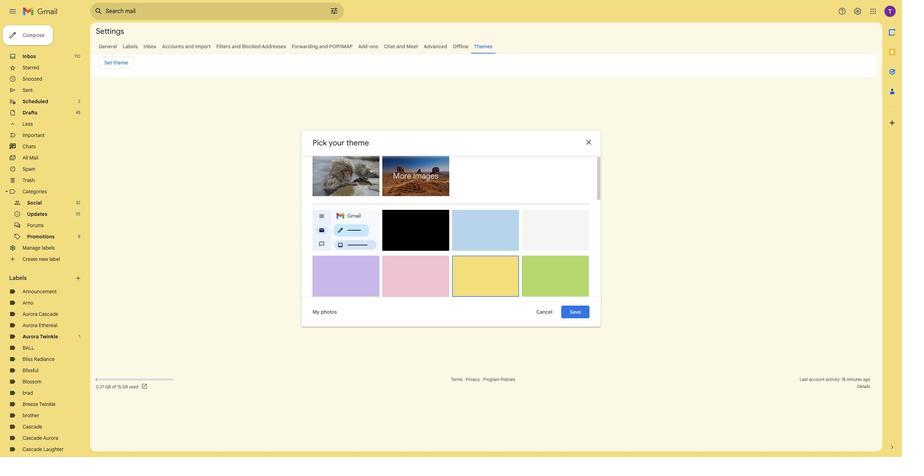 Task type: describe. For each thing, give the bounding box(es) containing it.
social
[[27, 200, 42, 206]]

pick your theme alert dialog
[[301, 130, 601, 327]]

15
[[117, 384, 121, 390]]

labels for labels heading
[[9, 275, 27, 282]]

categories
[[23, 189, 47, 195]]

animals option
[[313, 155, 380, 202]]

32
[[76, 200, 80, 205]]

brad
[[23, 390, 33, 397]]

create
[[23, 256, 38, 263]]

updates
[[27, 211, 47, 217]]

1
[[79, 334, 80, 339]]

labels heading
[[9, 275, 75, 282]]

import
[[195, 43, 211, 50]]

aurora for aurora ethereal
[[23, 322, 38, 329]]

aurora twinkle link
[[23, 334, 58, 340]]

rose
[[387, 296, 397, 302]]

2
[[78, 99, 80, 104]]

add-ons link
[[358, 43, 378, 50]]

follow link to manage storage image
[[141, 383, 148, 391]]

categories link
[[23, 189, 47, 195]]

important link
[[23, 132, 45, 139]]

cascade laughter link
[[23, 447, 64, 453]]

cascade laughter
[[23, 447, 64, 453]]

ball link
[[23, 345, 34, 351]]

of
[[112, 384, 116, 390]]

announcement link
[[23, 289, 57, 295]]

blue
[[456, 250, 465, 256]]

used
[[129, 384, 138, 390]]

general
[[99, 43, 117, 50]]

details
[[857, 384, 870, 389]]

gray
[[535, 250, 545, 256]]

ons
[[370, 43, 378, 50]]

last account activity: 18 minutes ago details
[[800, 377, 870, 389]]

last
[[800, 377, 808, 382]]

pop/imap
[[329, 43, 353, 50]]

cascade aurora link
[[23, 435, 58, 442]]

create new label link
[[23, 256, 60, 263]]

privacy link
[[466, 377, 480, 382]]

cascade aurora
[[23, 435, 58, 442]]

themes
[[474, 43, 493, 50]]

add-
[[358, 43, 370, 50]]

filters and blocked addresses link
[[216, 43, 286, 50]]

dark option
[[382, 210, 449, 257]]

policies
[[501, 377, 515, 382]]

blissful link
[[23, 368, 38, 374]]

pick
[[313, 138, 327, 148]]

blossom
[[23, 379, 41, 385]]

starred link
[[23, 64, 39, 71]]

my
[[313, 309, 320, 315]]

minutes
[[847, 377, 862, 382]]

compose
[[23, 32, 45, 38]]

accounts and import
[[162, 43, 211, 50]]

starred
[[23, 64, 39, 71]]

accounts and import link
[[162, 43, 211, 50]]

inbox inside labels 'navigation'
[[23, 53, 36, 60]]

brad link
[[23, 390, 33, 397]]

default option
[[313, 210, 380, 257]]

gmail image
[[23, 4, 61, 18]]

and for chat
[[396, 43, 405, 50]]

less button
[[0, 118, 85, 130]]

less
[[23, 121, 33, 127]]

wasabi option
[[522, 256, 589, 302]]

footer containing terms
[[90, 376, 877, 391]]

drafts link
[[23, 110, 37, 116]]

sent
[[23, 87, 33, 93]]

aurora cascade link
[[23, 311, 58, 318]]

offline
[[453, 43, 469, 50]]

filters
[[216, 43, 231, 50]]

breeze twinkle link
[[23, 401, 56, 408]]

forums link
[[27, 222, 44, 229]]

twinkle for aurora twinkle
[[40, 334, 58, 340]]

social link
[[27, 200, 42, 206]]

mail
[[29, 155, 38, 161]]

updates link
[[27, 211, 47, 217]]

chat and meet
[[384, 43, 418, 50]]

1 gb from the left
[[105, 384, 111, 390]]

soft gray option
[[522, 210, 589, 257]]

default
[[317, 250, 332, 256]]

manage labels
[[23, 245, 55, 251]]

labels navigation
[[0, 23, 90, 457]]

brother
[[23, 413, 39, 419]]

filters and blocked addresses
[[216, 43, 286, 50]]

accounts
[[162, 43, 184, 50]]

drafts
[[23, 110, 37, 116]]

aurora for aurora cascade
[[23, 311, 38, 318]]

aurora twinkle
[[23, 334, 58, 340]]

1 · from the left
[[464, 377, 465, 382]]

mustard option
[[452, 256, 519, 302]]

aurora for aurora twinkle
[[23, 334, 39, 340]]

and for forwarding
[[319, 43, 328, 50]]

create new label
[[23, 256, 60, 263]]

wasabi
[[526, 296, 541, 302]]

rose option
[[382, 256, 449, 302]]

0.27
[[96, 384, 104, 390]]

more images button
[[382, 155, 449, 196]]



Task type: vqa. For each thing, say whether or not it's contained in the screenshot.


Task type: locate. For each thing, give the bounding box(es) containing it.
1 horizontal spatial inbox link
[[144, 43, 156, 50]]

2 and from the left
[[232, 43, 241, 50]]

1 horizontal spatial ·
[[481, 377, 482, 382]]

ethereal
[[39, 322, 57, 329]]

twinkle for breeze twinkle
[[39, 401, 56, 408]]

0 horizontal spatial inbox link
[[23, 53, 36, 60]]

cascade for cascade aurora
[[23, 435, 42, 442]]

images
[[413, 171, 439, 181]]

blossom link
[[23, 379, 41, 385]]

forwarding
[[292, 43, 318, 50]]

meet
[[406, 43, 418, 50]]

aurora up ball
[[23, 334, 39, 340]]

main menu image
[[8, 7, 17, 16]]

brother link
[[23, 413, 39, 419]]

labels inside 'navigation'
[[9, 275, 27, 282]]

cascade for cascade link
[[23, 424, 42, 430]]

save button
[[561, 306, 590, 319]]

footer
[[90, 376, 877, 391]]

my photos
[[313, 309, 337, 315]]

settings image
[[854, 7, 862, 16]]

themes link
[[474, 43, 493, 50]]

tab list
[[883, 23, 902, 432]]

and for accounts
[[185, 43, 194, 50]]

inbox up "starred"
[[23, 53, 36, 60]]

search mail image
[[92, 5, 105, 18]]

all
[[23, 155, 28, 161]]

blissful
[[23, 368, 38, 374]]

1 and from the left
[[185, 43, 194, 50]]

labels down create at the bottom of the page
[[9, 275, 27, 282]]

2 · from the left
[[481, 377, 482, 382]]

cascade down cascade link
[[23, 435, 42, 442]]

terms · privacy · program policies
[[451, 377, 515, 382]]

details link
[[857, 384, 870, 389]]

label
[[49, 256, 60, 263]]

aurora up laughter
[[43, 435, 58, 442]]

cascade for cascade laughter
[[23, 447, 42, 453]]

18
[[842, 377, 846, 382]]

1 horizontal spatial gb
[[122, 384, 128, 390]]

aurora down arno link
[[23, 311, 38, 318]]

mustard
[[457, 295, 474, 301]]

cascade
[[39, 311, 58, 318], [23, 424, 42, 430], [23, 435, 42, 442], [23, 447, 42, 453]]

arno link
[[23, 300, 33, 306]]

account
[[809, 377, 825, 382]]

settings
[[96, 26, 124, 36]]

4 and from the left
[[396, 43, 405, 50]]

new
[[39, 256, 48, 263]]

and for filters
[[232, 43, 241, 50]]

0 vertical spatial inbox
[[144, 43, 156, 50]]

terms link
[[451, 377, 463, 382]]

0 vertical spatial inbox link
[[144, 43, 156, 50]]

important
[[23, 132, 45, 139]]

forums
[[27, 222, 44, 229]]

spam
[[23, 166, 35, 172]]

labels link
[[123, 43, 138, 50]]

terms
[[451, 377, 463, 382]]

trash
[[23, 177, 35, 184]]

laughter
[[43, 447, 64, 453]]

bliss radiance link
[[23, 356, 55, 363]]

compose button
[[3, 25, 53, 45]]

· right privacy on the right
[[481, 377, 482, 382]]

inbox
[[144, 43, 156, 50], [23, 53, 36, 60]]

manage labels link
[[23, 245, 55, 251]]

0 horizontal spatial ·
[[464, 377, 465, 382]]

blocked
[[242, 43, 261, 50]]

theme
[[346, 138, 369, 148]]

forwarding and pop/imap
[[292, 43, 353, 50]]

blue option
[[452, 210, 519, 257]]

labels for labels link
[[123, 43, 138, 50]]

0 vertical spatial twinkle
[[40, 334, 58, 340]]

aurora cascade
[[23, 311, 58, 318]]

1 vertical spatial twinkle
[[39, 401, 56, 408]]

inbox link
[[144, 43, 156, 50], [23, 53, 36, 60]]

ball
[[23, 345, 34, 351]]

0 horizontal spatial inbox
[[23, 53, 36, 60]]

inbox link up "starred"
[[23, 53, 36, 60]]

labels
[[123, 43, 138, 50], [9, 275, 27, 282]]

3 and from the left
[[319, 43, 328, 50]]

program
[[483, 377, 500, 382]]

addresses
[[262, 43, 286, 50]]

gb
[[105, 384, 111, 390], [122, 384, 128, 390]]

0 horizontal spatial labels
[[9, 275, 27, 282]]

0 vertical spatial labels
[[123, 43, 138, 50]]

inbox link right labels link
[[144, 43, 156, 50]]

8
[[78, 234, 80, 239]]

1 horizontal spatial inbox
[[144, 43, 156, 50]]

twinkle right the breeze
[[39, 401, 56, 408]]

twinkle down ethereal
[[40, 334, 58, 340]]

cascade down cascade aurora
[[23, 447, 42, 453]]

and right "filters"
[[232, 43, 241, 50]]

gb left of
[[105, 384, 111, 390]]

1 vertical spatial labels
[[9, 275, 27, 282]]

and right the chat
[[396, 43, 405, 50]]

offline link
[[453, 43, 469, 50]]

aurora up aurora twinkle
[[23, 322, 38, 329]]

chats
[[23, 143, 36, 150]]

35
[[76, 211, 80, 217]]

spam link
[[23, 166, 35, 172]]

save
[[570, 309, 581, 315]]

privacy
[[466, 377, 480, 382]]

2 gb from the left
[[122, 384, 128, 390]]

cascade down brother
[[23, 424, 42, 430]]

chat and meet link
[[384, 43, 418, 50]]

110
[[74, 54, 80, 59]]

labels right 'general' link
[[123, 43, 138, 50]]

snoozed
[[23, 76, 42, 82]]

announcement
[[23, 289, 57, 295]]

promotions
[[27, 234, 55, 240]]

ago
[[863, 377, 870, 382]]

chat
[[384, 43, 395, 50]]

cascade up ethereal
[[39, 311, 58, 318]]

and left import
[[185, 43, 194, 50]]

cancel button
[[530, 306, 559, 319]]

activity:
[[826, 377, 841, 382]]

more
[[393, 171, 411, 181]]

soft
[[526, 250, 534, 256]]

and left pop/imap
[[319, 43, 328, 50]]

all mail
[[23, 155, 38, 161]]

1 vertical spatial inbox link
[[23, 53, 36, 60]]

promotions link
[[27, 234, 55, 240]]

sent link
[[23, 87, 33, 93]]

cancel
[[536, 309, 553, 315]]

0 horizontal spatial gb
[[105, 384, 111, 390]]

aurora ethereal link
[[23, 322, 57, 329]]

inbox right labels link
[[144, 43, 156, 50]]

more images
[[393, 171, 439, 181]]

advanced search options image
[[327, 4, 341, 18]]

lavender option
[[313, 256, 380, 302]]

bliss
[[23, 356, 33, 363]]

gb right 15
[[122, 384, 128, 390]]

chats link
[[23, 143, 36, 150]]

breeze twinkle
[[23, 401, 56, 408]]

1 vertical spatial inbox
[[23, 53, 36, 60]]

pick your theme heading
[[313, 138, 369, 148]]

· right terms link
[[464, 377, 465, 382]]

1 horizontal spatial labels
[[123, 43, 138, 50]]

None search field
[[90, 3, 344, 20]]

your
[[329, 138, 345, 148]]



